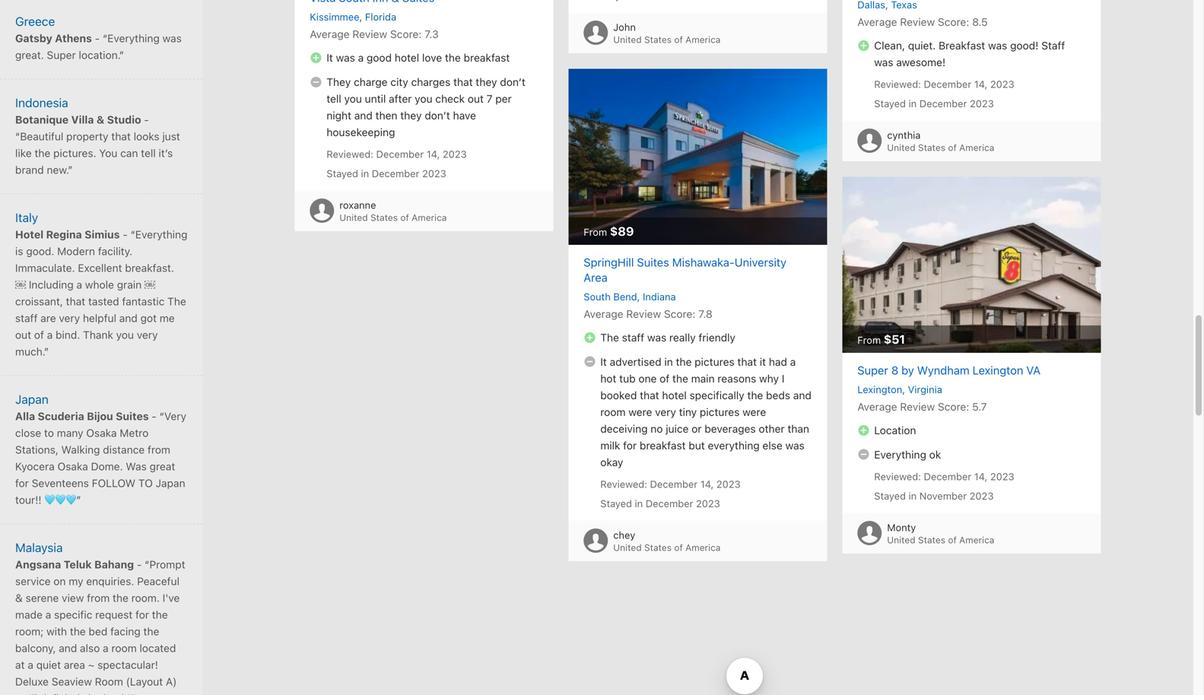 Task type: describe. For each thing, give the bounding box(es) containing it.
a right also
[[103, 642, 109, 655]]

south
[[584, 291, 611, 302]]

- for italy
[[123, 228, 128, 241]]

reviewed: december 14, 2023 down but
[[601, 478, 741, 490]]

reviewed: december 14, 2023 up november
[[874, 471, 1015, 482]]

facility.
[[98, 245, 132, 257]]

pictures.
[[53, 147, 96, 159]]

wyndham
[[917, 364, 970, 377]]

review inside super 8 by wyndham lexington va lexington , virginia average review score: 5.7
[[900, 400, 935, 413]]

chey
[[613, 530, 636, 541]]

1 horizontal spatial stayed in december 2023
[[601, 498, 720, 509]]

studio
[[107, 113, 141, 126]]

stayed up roxanne
[[327, 168, 358, 179]]

indonesia
[[15, 95, 68, 110]]

2 were from the left
[[743, 406, 766, 418]]

for inside - "prompt service on my enquiries. peaceful & serene view from the room. i've made a specific request for the room; with the bed facing the balcony, and also a room located at a quiet area ~ spectacular! deluxe seaview room (layout a) we'll definitely be back!"
[[135, 609, 149, 621]]

athens
[[55, 32, 92, 44]]

1 horizontal spatial staff
[[622, 331, 645, 344]]

okay
[[601, 456, 623, 469]]

it's
[[159, 147, 173, 159]]

united for cynthia
[[887, 142, 916, 153]]

in left november
[[909, 490, 917, 502]]

"beautiful
[[15, 130, 63, 143]]

greece
[[15, 14, 55, 28]]

from for malaysia
[[87, 592, 110, 604]]

it for it advertised in the pictures that it had a hot tub one of the main reasons why i booked that hotel specifically the beds and room were very tiny pictures were deceiving no juice or beverages other than milk for breakfast but everything else was okay
[[601, 356, 607, 368]]

dome.
[[91, 460, 123, 473]]

brand
[[15, 163, 44, 176]]

1 ￼ from the left
[[15, 278, 26, 291]]

america for cynthia
[[960, 142, 995, 153]]

to
[[138, 477, 153, 489]]

angsana
[[15, 558, 61, 571]]

hotel inside it advertised in the pictures that it had a hot tub one of the main reasons why i booked that hotel specifically the beds and room were very tiny pictures were deceiving no juice or beverages other than milk for breakfast but everything else was okay
[[662, 389, 687, 402]]

like
[[15, 147, 32, 159]]

december down awesome!
[[924, 78, 972, 90]]

with
[[46, 625, 67, 638]]

everything ok
[[874, 448, 941, 461]]

suites inside springhill suites mishawaka-university area south bend , indiana average review score: 7.8
[[637, 255, 669, 269]]

14, down clean, quiet. breakfast was good! staff was awesome!
[[975, 78, 988, 90]]

follow
[[92, 477, 135, 489]]

out inside - "everything is good. modern facility. immaculate. excellent breakfast. ￼ including a whole grain  ￼ croissant, that tasted fantastic  the staff are very helpful and got me out of a bind. thank you very much."
[[15, 329, 31, 341]]

14, down they charge city charges that they don't tell you until after you check out 7 per night and then they don't have housekeeping
[[427, 148, 440, 160]]

average inside kissimmee , florida average review score: 7.3
[[310, 28, 350, 40]]

1 horizontal spatial you
[[344, 92, 362, 105]]

2023 up 'chey united states of america'
[[696, 498, 720, 509]]

was inside - "everything was great.  super location."
[[163, 32, 182, 44]]

8.5
[[973, 15, 988, 28]]

1 were from the left
[[629, 406, 652, 418]]

december up roxanne united states of america
[[372, 168, 420, 179]]

the down why in the bottom of the page
[[748, 389, 763, 402]]

a left whole
[[76, 278, 82, 291]]

from $51
[[858, 332, 906, 346]]

14, up the stayed in november 2023
[[975, 471, 988, 482]]

reviewed: down okay
[[601, 478, 647, 490]]

5.7
[[973, 400, 987, 413]]

milk
[[601, 439, 620, 452]]

good.
[[26, 245, 54, 257]]

fantastic
[[122, 295, 165, 308]]

1 vertical spatial pictures
[[700, 406, 740, 418]]

room
[[95, 676, 123, 688]]

score: up breakfast
[[938, 15, 970, 28]]

everything
[[874, 448, 927, 461]]

0 horizontal spatial lexington
[[858, 384, 903, 395]]

modern
[[57, 245, 95, 257]]

reviewed: down awesome!
[[874, 78, 921, 90]]

- for malaysia
[[137, 558, 142, 571]]

seaview
[[52, 676, 92, 688]]

in up roxanne
[[361, 168, 369, 179]]

that left it at right
[[738, 356, 757, 368]]

kissimmee
[[310, 11, 360, 22]]

south bend link
[[584, 291, 637, 302]]

0 horizontal spatial they
[[400, 109, 422, 122]]

score: inside springhill suites mishawaka-university area south bend , indiana average review score: 7.8
[[664, 308, 696, 320]]

indiana
[[643, 291, 676, 302]]

1 vertical spatial very
[[137, 329, 158, 341]]

breakfast inside it advertised in the pictures that it had a hot tub one of the main reasons why i booked that hotel specifically the beds and room were very tiny pictures were deceiving no juice or beverages other than milk for breakfast but everything else was okay
[[640, 439, 686, 452]]

the right love
[[445, 51, 461, 64]]

review inside springhill suites mishawaka-university area south bend , indiana average review score: 7.8
[[627, 308, 661, 320]]

peaceful
[[137, 575, 180, 588]]

0 vertical spatial japan
[[15, 392, 49, 407]]

0 vertical spatial hotel
[[395, 51, 419, 64]]

(layout
[[126, 676, 163, 688]]

of for cynthia
[[948, 142, 957, 153]]

& inside - "prompt service on my enquiries. peaceful & serene view from the room. i've made a specific request for the room; with the bed facing the balcony, and also a room located at a quiet area ~ spectacular! deluxe seaview room (layout a) we'll definitely be back!"
[[15, 592, 23, 604]]

and inside it advertised in the pictures that it had a hot tub one of the main reasons why i booked that hotel specifically the beds and room were very tiny pictures were deceiving no juice or beverages other than milk for breakfast but everything else was okay
[[793, 389, 812, 402]]

in up cynthia
[[909, 98, 917, 109]]

- "everything is good. modern facility. immaculate. excellent breakfast. ￼ including a whole grain  ￼ croissant, that tasted fantastic  the staff are very helpful and got me out of a bind. thank you very much."
[[15, 228, 188, 358]]

springhill suites mishawaka-university area south bend , indiana average review score: 7.8
[[584, 255, 787, 320]]

2023 down clean, quiet. breakfast was good! staff was awesome!
[[970, 98, 994, 109]]

the up request
[[113, 592, 128, 604]]

to
[[44, 427, 54, 439]]

awesome!
[[897, 56, 946, 68]]

$89
[[610, 224, 634, 238]]

italy link
[[0, 194, 203, 375]]

kissimmee link
[[310, 11, 360, 22]]

whole
[[85, 278, 114, 291]]

2023 down everything
[[717, 478, 741, 490]]

average inside springhill suites mishawaka-university area south bend , indiana average review score: 7.8
[[584, 308, 624, 320]]

location."
[[79, 49, 124, 61]]

america for monty
[[960, 535, 995, 546]]

in up "chey" at the bottom of the page
[[635, 498, 643, 509]]

average inside super 8 by wyndham lexington va lexington , virginia average review score: 5.7
[[858, 400, 898, 413]]

gatsby athens
[[15, 32, 92, 44]]

states for monty
[[918, 535, 946, 546]]

december down then
[[376, 148, 424, 160]]

0 vertical spatial osaka
[[86, 427, 117, 439]]

- for indonesia
[[144, 113, 149, 126]]

reviewed: december 14, 2023 down then
[[327, 148, 467, 160]]

charges
[[411, 76, 451, 88]]

average review score: 8.5
[[858, 15, 988, 28]]

cynthia
[[887, 129, 921, 141]]

one
[[639, 372, 657, 385]]

for inside it advertised in the pictures that it had a hot tub one of the main reasons why i booked that hotel specifically the beds and room were very tiny pictures were deceiving no juice or beverages other than milk for breakfast but everything else was okay
[[623, 439, 637, 452]]

2 ￼ from the left
[[145, 278, 155, 291]]

or
[[692, 423, 702, 435]]

japan inside - "very close to many osaka metro stations, walking distance from kyocera osaka dome. was great for seventeens follow to japan tour!! 🩵🩵🩵"
[[156, 477, 185, 489]]

america for john
[[686, 34, 721, 45]]

1 vertical spatial osaka
[[57, 460, 88, 473]]

florida
[[365, 11, 397, 22]]

deluxe
[[15, 676, 49, 688]]

service
[[15, 575, 51, 588]]

- "everything was great.  super location."
[[15, 32, 182, 61]]

score: inside super 8 by wyndham lexington va lexington , virginia average review score: 5.7
[[938, 400, 970, 413]]

ok
[[930, 448, 941, 461]]

staff inside - "everything is good. modern facility. immaculate. excellent breakfast. ￼ including a whole grain  ￼ croissant, that tasted fantastic  the staff are very helpful and got me out of a bind. thank you very much."
[[15, 312, 38, 324]]

, for $51
[[903, 384, 906, 395]]

area
[[64, 659, 85, 671]]

1 vertical spatial don't
[[425, 109, 450, 122]]

night
[[327, 109, 352, 122]]

regina
[[46, 228, 82, 241]]

tell inside they charge city charges that they don't tell you until after you check out 7 per night and then they don't have housekeeping
[[327, 92, 341, 105]]

bed
[[89, 625, 107, 638]]

deceiving
[[601, 423, 648, 435]]

reviewed: december 14, 2023 down awesome!
[[874, 78, 1015, 90]]

7
[[487, 92, 493, 105]]

stayed in december 2023 for average review score: 8.5
[[874, 98, 994, 109]]

the inside - "everything is good. modern facility. immaculate. excellent breakfast. ￼ including a whole grain  ￼ croissant, that tasted fantastic  the staff are very helpful and got me out of a bind. thank you very much."
[[167, 295, 186, 308]]

of for chey
[[674, 542, 683, 553]]

balcony,
[[15, 642, 56, 655]]

super inside - "everything was great.  super location."
[[47, 49, 76, 61]]

2 horizontal spatial you
[[415, 92, 433, 105]]

december up 'chey united states of america'
[[646, 498, 693, 509]]

14, down but
[[701, 478, 714, 490]]

hotel regina simius
[[15, 228, 120, 241]]

that inside - "everything is good. modern facility. immaculate. excellent breakfast. ￼ including a whole grain  ￼ croissant, that tasted fantastic  the staff are very helpful and got me out of a bind. thank you very much."
[[66, 295, 85, 308]]

monty
[[887, 522, 916, 533]]

a down serene
[[45, 609, 51, 621]]

score: inside kissimmee , florida average review score: 7.3
[[390, 28, 422, 40]]

per
[[496, 92, 512, 105]]

1 vertical spatial suites
[[116, 410, 149, 423]]

metro
[[120, 427, 149, 439]]

spectacular!
[[98, 659, 158, 671]]

hot
[[601, 372, 617, 385]]

of inside it advertised in the pictures that it had a hot tub one of the main reasons why i booked that hotel specifically the beds and room were very tiny pictures were deceiving no juice or beverages other than milk for breakfast but everything else was okay
[[660, 372, 670, 385]]

springhill suites mishawaka-university area link
[[569, 255, 827, 285]]

2023 up roxanne united states of america
[[422, 168, 446, 179]]

room.
[[131, 592, 160, 604]]

va
[[1027, 364, 1041, 377]]

0 vertical spatial they
[[476, 76, 497, 88]]

from for $51
[[858, 334, 881, 346]]

states for chey
[[644, 542, 672, 553]]

after
[[389, 92, 412, 105]]

breakfast.
[[125, 262, 174, 274]]

but
[[689, 439, 705, 452]]

have
[[453, 109, 476, 122]]

0 vertical spatial lexington
[[973, 364, 1024, 377]]

that down one
[[640, 389, 659, 402]]

really
[[670, 331, 696, 344]]

and inside - "prompt service on my enquiries. peaceful & serene view from the room. i've made a specific request for the room; with the bed facing the balcony, and also a room located at a quiet area ~ spectacular! deluxe seaview room (layout a) we'll definitely be back!"
[[59, 642, 77, 655]]

me
[[160, 312, 175, 324]]

bind.
[[56, 329, 80, 341]]

2023 down good!
[[991, 78, 1015, 90]]

got
[[140, 312, 157, 324]]

is
[[15, 245, 23, 257]]

united for roxanne
[[340, 212, 368, 223]]

juice
[[666, 423, 689, 435]]

we'll
[[15, 692, 37, 695]]

much."
[[15, 345, 49, 358]]

no
[[651, 423, 663, 435]]

america for roxanne
[[412, 212, 447, 223]]

simius
[[85, 228, 120, 241]]



Task type: locate. For each thing, give the bounding box(es) containing it.
average down south
[[584, 308, 624, 320]]

- for greece
[[95, 32, 100, 44]]

2 horizontal spatial for
[[623, 439, 637, 452]]

croissant,
[[15, 295, 63, 308]]

stayed in december 2023 up 'chey united states of america'
[[601, 498, 720, 509]]

the down i've
[[152, 609, 168, 621]]

1 horizontal spatial hotel
[[662, 389, 687, 402]]

1 vertical spatial tell
[[141, 147, 156, 159]]

super
[[47, 49, 76, 61], [858, 364, 889, 377]]

reviewed: down housekeeping
[[327, 148, 374, 160]]

japan link
[[0, 376, 203, 524]]

1 horizontal spatial the
[[601, 331, 619, 344]]

stayed in december 2023 for average review score: 7.3
[[327, 168, 446, 179]]

of inside roxanne united states of america
[[401, 212, 409, 223]]

room inside - "prompt service on my enquiries. peaceful & serene view from the room. i've made a specific request for the room; with the bed facing the balcony, and also a room located at a quiet area ~ spectacular! deluxe seaview room (layout a) we'll definitely be back!"
[[111, 642, 137, 655]]

for inside - "very close to many osaka metro stations, walking distance from kyocera osaka dome. was great for seventeens follow to japan tour!! 🩵🩵🩵"
[[15, 477, 29, 489]]

14,
[[975, 78, 988, 90], [427, 148, 440, 160], [975, 471, 988, 482], [701, 478, 714, 490]]

very up no
[[655, 406, 676, 418]]

at
[[15, 659, 25, 671]]

0 horizontal spatial hotel
[[395, 51, 419, 64]]

2 vertical spatial stayed in december 2023
[[601, 498, 720, 509]]

from left the $51
[[858, 334, 881, 346]]

from inside from $51
[[858, 334, 881, 346]]

united inside 'chey united states of america'
[[613, 542, 642, 553]]

states for roxanne
[[371, 212, 398, 223]]

0 vertical spatial stayed in december 2023
[[874, 98, 994, 109]]

gatsby
[[15, 32, 52, 44]]

- inside - "everything is good. modern facility. immaculate. excellent breakfast. ￼ including a whole grain  ￼ croissant, that tasted fantastic  the staff are very helpful and got me out of a bind. thank you very much."
[[123, 228, 128, 241]]

staff
[[15, 312, 38, 324], [622, 331, 645, 344]]

0 vertical spatial very
[[59, 312, 80, 324]]

from inside - "prompt service on my enquiries. peaceful & serene view from the room. i've made a specific request for the room; with the bed facing the balcony, and also a room located at a quiet area ~ spectacular! deluxe seaview room (layout a) we'll definitely be back!"
[[87, 592, 110, 604]]

0 horizontal spatial don't
[[425, 109, 450, 122]]

1 vertical spatial &
[[15, 592, 23, 604]]

located
[[140, 642, 176, 655]]

0 vertical spatial &
[[97, 113, 104, 126]]

2 vertical spatial ,
[[903, 384, 906, 395]]

from down enquiries. at left
[[87, 592, 110, 604]]

great
[[150, 460, 175, 473]]

- up location."
[[95, 32, 100, 44]]

thank
[[83, 329, 113, 341]]

alla scuderia bijou suites
[[15, 410, 149, 423]]

1 vertical spatial ,
[[637, 291, 640, 302]]

of inside monty united states of america
[[948, 535, 957, 546]]

7.3
[[425, 28, 439, 40]]

0 vertical spatial out
[[468, 92, 484, 105]]

hotel left love
[[395, 51, 419, 64]]

1 horizontal spatial super
[[858, 364, 889, 377]]

a left good
[[358, 51, 364, 64]]

& up made
[[15, 592, 23, 604]]

pictures down the specifically
[[700, 406, 740, 418]]

0 horizontal spatial were
[[629, 406, 652, 418]]

of inside 'chey united states of america'
[[674, 542, 683, 553]]

why
[[759, 372, 779, 385]]

osaka down bijou
[[86, 427, 117, 439]]

advertised
[[610, 356, 662, 368]]

room down facing
[[111, 642, 137, 655]]

"everything for greece
[[103, 32, 160, 44]]

and left got
[[119, 312, 138, 324]]

average down kissimmee 'link'
[[310, 28, 350, 40]]

1 horizontal spatial ￼
[[145, 278, 155, 291]]

december up cynthia united states of america
[[920, 98, 967, 109]]

hotel
[[395, 51, 419, 64], [662, 389, 687, 402]]

united for chey
[[613, 542, 642, 553]]

america inside cynthia united states of america
[[960, 142, 995, 153]]

, for $89
[[637, 291, 640, 302]]

1 vertical spatial super
[[858, 364, 889, 377]]

1 vertical spatial staff
[[622, 331, 645, 344]]

united down monty
[[887, 535, 916, 546]]

the up "advertised"
[[601, 331, 619, 344]]

1 horizontal spatial &
[[97, 113, 104, 126]]

a right at
[[28, 659, 33, 671]]

1 vertical spatial they
[[400, 109, 422, 122]]

a)
[[166, 676, 177, 688]]

united inside john united states of america
[[613, 34, 642, 45]]

review down virginia
[[900, 400, 935, 413]]

america inside roxanne united states of america
[[412, 212, 447, 223]]

was
[[163, 32, 182, 44], [988, 39, 1008, 52], [336, 51, 355, 64], [874, 56, 894, 68], [647, 331, 667, 344], [786, 439, 805, 452]]

1 horizontal spatial don't
[[500, 76, 526, 88]]

the left main on the right of page
[[673, 372, 689, 385]]

and up housekeeping
[[354, 109, 373, 122]]

you
[[344, 92, 362, 105], [415, 92, 433, 105], [116, 329, 134, 341]]

&
[[97, 113, 104, 126], [15, 592, 23, 604]]

, inside springhill suites mishawaka-university area south bend , indiana average review score: 7.8
[[637, 291, 640, 302]]

tell inside - "beautiful property that looks just like the pictures. you can tell it's brand new."
[[141, 147, 156, 159]]

of inside - "everything is good. modern facility. immaculate. excellent breakfast. ￼ including a whole grain  ￼ croissant, that tasted fantastic  the staff are very helpful and got me out of a bind. thank you very much."
[[34, 329, 44, 341]]

from left $89
[[584, 226, 607, 238]]

1 horizontal spatial from
[[148, 443, 170, 456]]

of for roxanne
[[401, 212, 409, 223]]

the down "specific"
[[70, 625, 86, 638]]

1 vertical spatial breakfast
[[640, 439, 686, 452]]

review up quiet.
[[900, 15, 935, 28]]

super down gatsby athens
[[47, 49, 76, 61]]

0 horizontal spatial ,
[[360, 11, 362, 22]]

super inside super 8 by wyndham lexington va lexington , virginia average review score: 5.7
[[858, 364, 889, 377]]

￼
[[15, 278, 26, 291], [145, 278, 155, 291]]

tell
[[327, 92, 341, 105], [141, 147, 156, 159]]

that inside - "beautiful property that looks just like the pictures. you can tell it's brand new."
[[111, 130, 131, 143]]

- inside - "very close to many osaka metro stations, walking distance from kyocera osaka dome. was great for seventeens follow to japan tour!! 🩵🩵🩵"
[[152, 410, 157, 423]]

john united states of america
[[613, 21, 721, 45]]

of
[[674, 34, 683, 45], [948, 142, 957, 153], [401, 212, 409, 223], [34, 329, 44, 341], [660, 372, 670, 385], [948, 535, 957, 546], [674, 542, 683, 553]]

many
[[57, 427, 83, 439]]

room inside it advertised in the pictures that it had a hot tub one of the main reasons why i booked that hotel specifically the beds and room were very tiny pictures were deceiving no juice or beverages other than milk for breakfast but everything else was okay
[[601, 406, 626, 418]]

stayed up monty
[[874, 490, 906, 502]]

0 vertical spatial pictures
[[695, 356, 735, 368]]

0 vertical spatial for
[[623, 439, 637, 452]]

1 horizontal spatial breakfast
[[640, 439, 686, 452]]

"everything up location."
[[103, 32, 160, 44]]

from inside from $89
[[584, 226, 607, 238]]

1 horizontal spatial from
[[858, 334, 881, 346]]

states inside monty united states of america
[[918, 535, 946, 546]]

1 horizontal spatial lexington
[[973, 364, 1024, 377]]

had
[[769, 356, 787, 368]]

0 vertical spatial tell
[[327, 92, 341, 105]]

you inside - "everything is good. modern facility. immaculate. excellent breakfast. ￼ including a whole grain  ￼ croissant, that tasted fantastic  the staff are very helpful and got me out of a bind. thank you very much."
[[116, 329, 134, 341]]

clean, quiet. breakfast was good! staff was awesome!
[[874, 39, 1065, 68]]

grain
[[117, 278, 142, 291]]

states inside roxanne united states of america
[[371, 212, 398, 223]]

- right 'bahang'
[[137, 558, 142, 571]]

it up they
[[327, 51, 333, 64]]

very inside it advertised in the pictures that it had a hot tub one of the main reasons why i booked that hotel specifically the beds and room were very tiny pictures were deceiving no juice or beverages other than milk for breakfast but everything else was okay
[[655, 406, 676, 418]]

stayed up cynthia
[[874, 98, 906, 109]]

united down roxanne
[[340, 212, 368, 223]]

0 horizontal spatial very
[[59, 312, 80, 324]]

"everything up breakfast.
[[131, 228, 188, 241]]

1 vertical spatial the
[[601, 331, 619, 344]]

room down booked
[[601, 406, 626, 418]]

looks
[[134, 130, 160, 143]]

1 vertical spatial for
[[15, 477, 29, 489]]

1 horizontal spatial very
[[137, 329, 158, 341]]

hotel up tiny
[[662, 389, 687, 402]]

1 vertical spatial out
[[15, 329, 31, 341]]

the inside - "beautiful property that looks just like the pictures. you can tell it's brand new."
[[35, 147, 50, 159]]

breakfast
[[464, 51, 510, 64], [640, 439, 686, 452]]

it up hot on the bottom of page
[[601, 356, 607, 368]]

the down really
[[676, 356, 692, 368]]

super up 'lexington' link on the right of page
[[858, 364, 889, 377]]

stayed in november 2023
[[874, 490, 994, 502]]

united down "chey" at the bottom of the page
[[613, 542, 642, 553]]

0 vertical spatial from
[[148, 443, 170, 456]]

serene
[[26, 592, 59, 604]]

1 horizontal spatial ,
[[637, 291, 640, 302]]

america inside 'chey united states of america'
[[686, 542, 721, 553]]

december up november
[[924, 471, 972, 482]]

very up bind.
[[59, 312, 80, 324]]

0 vertical spatial the
[[167, 295, 186, 308]]

location
[[874, 424, 917, 437]]

america inside john united states of america
[[686, 34, 721, 45]]

tour!!
[[15, 494, 42, 506]]

1 vertical spatial hotel
[[662, 389, 687, 402]]

0 vertical spatial suites
[[637, 255, 669, 269]]

malaysia
[[15, 540, 63, 555]]

0 vertical spatial it
[[327, 51, 333, 64]]

great.
[[15, 49, 44, 61]]

out inside they charge city charges that they don't tell you until after you check out 7 per night and then they don't have housekeeping
[[468, 92, 484, 105]]

and
[[354, 109, 373, 122], [119, 312, 138, 324], [793, 389, 812, 402], [59, 642, 77, 655]]

states for john
[[644, 34, 672, 45]]

suites up indiana
[[637, 255, 669, 269]]

reviewed:
[[874, 78, 921, 90], [327, 148, 374, 160], [874, 471, 921, 482], [601, 478, 647, 490]]

0 horizontal spatial tell
[[141, 147, 156, 159]]

a inside it advertised in the pictures that it had a hot tub one of the main reasons why i booked that hotel specifically the beds and room were very tiny pictures were deceiving no juice or beverages other than milk for breakfast but everything else was okay
[[790, 356, 796, 368]]

japan
[[15, 392, 49, 407], [156, 477, 185, 489]]

you
[[99, 147, 117, 159]]

be
[[88, 692, 101, 695]]

united inside monty united states of america
[[887, 535, 916, 546]]

8
[[892, 364, 899, 377]]

2 vertical spatial very
[[655, 406, 676, 418]]

walking
[[61, 443, 100, 456]]

the
[[167, 295, 186, 308], [601, 331, 619, 344]]

can
[[120, 147, 138, 159]]

0 horizontal spatial from
[[87, 592, 110, 604]]

0 horizontal spatial from
[[584, 226, 607, 238]]

1 vertical spatial "everything
[[131, 228, 188, 241]]

, inside kissimmee , florida average review score: 7.3
[[360, 11, 362, 22]]

- for japan
[[152, 410, 157, 423]]

2023 up the stayed in november 2023
[[991, 471, 1015, 482]]

malaysia link
[[0, 524, 203, 695]]

united down john
[[613, 34, 642, 45]]

1 horizontal spatial room
[[601, 406, 626, 418]]

"everything inside - "everything is good. modern facility. immaculate. excellent breakfast. ￼ including a whole grain  ￼ croissant, that tasted fantastic  the staff are very helpful and got me out of a bind. thank you very much."
[[131, 228, 188, 241]]

tub
[[620, 372, 636, 385]]

of inside john united states of america
[[674, 34, 683, 45]]

0 vertical spatial ,
[[360, 11, 362, 22]]

- "prompt service on my enquiries. peaceful & serene view from the room. i've made a specific request for the room; with the bed facing the balcony, and also a room located at a quiet area ~ spectacular! deluxe seaview room (layout a) we'll definitely be back!"
[[15, 558, 185, 695]]

that down studio
[[111, 130, 131, 143]]

indonesia link
[[0, 79, 203, 193]]

0 horizontal spatial super
[[47, 49, 76, 61]]

a down the are
[[47, 329, 53, 341]]

0 vertical spatial breakfast
[[464, 51, 510, 64]]

the staff was really friendly
[[601, 331, 736, 344]]

1 vertical spatial stayed in december 2023
[[327, 168, 446, 179]]

japan up alla
[[15, 392, 49, 407]]

suites up metro
[[116, 410, 149, 423]]

"prompt
[[145, 558, 185, 571]]

very down got
[[137, 329, 158, 341]]

japan down the great on the bottom of the page
[[156, 477, 185, 489]]

it inside it advertised in the pictures that it had a hot tub one of the main reasons why i booked that hotel specifically the beds and room were very tiny pictures were deceiving no juice or beverages other than milk for breakfast but everything else was okay
[[601, 356, 607, 368]]

0 horizontal spatial staff
[[15, 312, 38, 324]]

the up me
[[167, 295, 186, 308]]

states inside john united states of america
[[644, 34, 672, 45]]

tell down looks
[[141, 147, 156, 159]]

- up looks
[[144, 113, 149, 126]]

1 vertical spatial from
[[87, 592, 110, 604]]

1 horizontal spatial for
[[135, 609, 149, 621]]

, inside super 8 by wyndham lexington va lexington , virginia average review score: 5.7
[[903, 384, 906, 395]]

0 vertical spatial from
[[584, 226, 607, 238]]

it for it was a good hotel love the breakfast
[[327, 51, 333, 64]]

united inside cynthia united states of america
[[887, 142, 916, 153]]

"everything for italy
[[131, 228, 188, 241]]

0 horizontal spatial breakfast
[[464, 51, 510, 64]]

united
[[613, 34, 642, 45], [887, 142, 916, 153], [340, 212, 368, 223], [887, 535, 916, 546], [613, 542, 642, 553]]

0 vertical spatial super
[[47, 49, 76, 61]]

university
[[735, 255, 787, 269]]

america inside monty united states of america
[[960, 535, 995, 546]]

tell down they
[[327, 92, 341, 105]]

december down but
[[650, 478, 698, 490]]

mishawaka-
[[672, 255, 735, 269]]

for down deceiving
[[623, 439, 637, 452]]

states for cynthia
[[918, 142, 946, 153]]

greece link
[[0, 0, 203, 79]]

states inside 'chey united states of america'
[[644, 542, 672, 553]]

7.8
[[699, 308, 713, 320]]

score: left 5.7
[[938, 400, 970, 413]]

villa
[[71, 113, 94, 126]]

1 vertical spatial room
[[111, 642, 137, 655]]

definitely
[[40, 692, 85, 695]]

1 horizontal spatial japan
[[156, 477, 185, 489]]

excellent
[[78, 262, 122, 274]]

0 horizontal spatial for
[[15, 477, 29, 489]]

united inside roxanne united states of america
[[340, 212, 368, 223]]

a right had
[[790, 356, 796, 368]]

1 horizontal spatial suites
[[637, 255, 669, 269]]

pictures up main on the right of page
[[695, 356, 735, 368]]

"very
[[159, 410, 186, 423]]

botanique villa & studio
[[15, 113, 141, 126]]

review inside kissimmee , florida average review score: 7.3
[[353, 28, 387, 40]]

0 vertical spatial don't
[[500, 76, 526, 88]]

of for monty
[[948, 535, 957, 546]]

lexington left va
[[973, 364, 1024, 377]]

0 horizontal spatial japan
[[15, 392, 49, 407]]

you up the night
[[344, 92, 362, 105]]

breakfast
[[939, 39, 986, 52]]

close
[[15, 427, 41, 439]]

teluk
[[64, 558, 92, 571]]

2 horizontal spatial stayed in december 2023
[[874, 98, 994, 109]]

lexington link
[[858, 384, 903, 395]]

0 horizontal spatial the
[[167, 295, 186, 308]]

out
[[468, 92, 484, 105], [15, 329, 31, 341]]

0 vertical spatial "everything
[[103, 32, 160, 44]]

that inside they charge city charges that they don't tell you until after you check out 7 per night and then they don't have housekeeping
[[454, 76, 473, 88]]

room;
[[15, 625, 44, 638]]

specifically
[[690, 389, 745, 402]]

in down "the staff was really friendly"
[[665, 356, 673, 368]]

stayed up "chey" at the bottom of the page
[[601, 498, 632, 509]]

2023 right november
[[970, 490, 994, 502]]

it was a good hotel love the breakfast
[[327, 51, 510, 64]]

2 horizontal spatial very
[[655, 406, 676, 418]]

"everything inside - "everything was great.  super location."
[[103, 32, 160, 44]]

december
[[924, 78, 972, 90], [920, 98, 967, 109], [376, 148, 424, 160], [372, 168, 420, 179], [924, 471, 972, 482], [650, 478, 698, 490], [646, 498, 693, 509]]

2 vertical spatial for
[[135, 609, 149, 621]]

was inside it advertised in the pictures that it had a hot tub one of the main reasons why i booked that hotel specifically the beds and room were very tiny pictures were deceiving no juice or beverages other than milk for breakfast but everything else was okay
[[786, 439, 805, 452]]

the
[[445, 51, 461, 64], [35, 147, 50, 159], [676, 356, 692, 368], [673, 372, 689, 385], [748, 389, 763, 402], [113, 592, 128, 604], [152, 609, 168, 621], [70, 625, 86, 638], [143, 625, 159, 638]]

0 horizontal spatial ￼
[[15, 278, 26, 291]]

2023 down have
[[443, 148, 467, 160]]

that up check
[[454, 76, 473, 88]]

0 horizontal spatial you
[[116, 329, 134, 341]]

reviewed: down everything
[[874, 471, 921, 482]]

from inside - "very close to many osaka metro stations, walking distance from kyocera osaka dome. was great for seventeens follow to japan tour!! 🩵🩵🩵"
[[148, 443, 170, 456]]

1 vertical spatial lexington
[[858, 384, 903, 395]]

of inside cynthia united states of america
[[948, 142, 957, 153]]

2 horizontal spatial ,
[[903, 384, 906, 395]]

and inside - "everything is good. modern facility. immaculate. excellent breakfast. ￼ including a whole grain  ￼ croissant, that tasted fantastic  the staff are very helpful and got me out of a bind. thank you very much."
[[119, 312, 138, 324]]

0 vertical spatial room
[[601, 406, 626, 418]]

that left tasted
[[66, 295, 85, 308]]

united for john
[[613, 34, 642, 45]]

of for john
[[674, 34, 683, 45]]

the up located at left
[[143, 625, 159, 638]]

from for $89
[[584, 226, 607, 238]]

america for chey
[[686, 542, 721, 553]]

1 vertical spatial from
[[858, 334, 881, 346]]

osaka down walking
[[57, 460, 88, 473]]

out left the 7
[[468, 92, 484, 105]]

out up much."
[[15, 329, 31, 341]]

average up clean,
[[858, 15, 898, 28]]

1 horizontal spatial they
[[476, 76, 497, 88]]

breakfast up the 7
[[464, 51, 510, 64]]

are
[[41, 312, 56, 324]]

stations,
[[15, 443, 58, 456]]

0 horizontal spatial out
[[15, 329, 31, 341]]

0 horizontal spatial it
[[327, 51, 333, 64]]

- inside - "everything was great.  super location."
[[95, 32, 100, 44]]

0 horizontal spatial &
[[15, 592, 23, 604]]

1 vertical spatial japan
[[156, 477, 185, 489]]

- inside - "beautiful property that looks just like the pictures. you can tell it's brand new."
[[144, 113, 149, 126]]

it
[[327, 51, 333, 64], [601, 356, 607, 368]]

1 horizontal spatial were
[[743, 406, 766, 418]]

don't up per
[[500, 76, 526, 88]]

1 vertical spatial it
[[601, 356, 607, 368]]

john
[[613, 21, 636, 33]]

it advertised in the pictures that it had a hot tub one of the main reasons why i booked that hotel specifically the beds and room were very tiny pictures were deceiving no juice or beverages other than milk for breakfast but everything else was okay
[[601, 356, 812, 469]]

and inside they charge city charges that they don't tell you until after you check out 7 per night and then they don't have housekeeping
[[354, 109, 373, 122]]

,
[[360, 11, 362, 22], [637, 291, 640, 302], [903, 384, 906, 395]]

stayed in december 2023 up roxanne united states of america
[[327, 168, 446, 179]]

cynthia united states of america
[[887, 129, 995, 153]]

from for japan
[[148, 443, 170, 456]]

0 horizontal spatial stayed in december 2023
[[327, 168, 446, 179]]

states inside cynthia united states of america
[[918, 142, 946, 153]]

and right beds
[[793, 389, 812, 402]]

￼ down breakfast.
[[145, 278, 155, 291]]

- left "very
[[152, 410, 157, 423]]

- inside - "prompt service on my enquiries. peaceful & serene view from the room. i've made a specific request for the room; with the bed facing the balcony, and also a room located at a quiet area ~ spectacular! deluxe seaview room (layout a) we'll definitely be back!"
[[137, 558, 142, 571]]

quiet
[[36, 659, 61, 671]]

in inside it advertised in the pictures that it had a hot tub one of the main reasons why i booked that hotel specifically the beds and room were very tiny pictures were deceiving no juice or beverages other than milk for breakfast but everything else was okay
[[665, 356, 673, 368]]

united for monty
[[887, 535, 916, 546]]

than
[[788, 423, 810, 435]]

1 horizontal spatial it
[[601, 356, 607, 368]]

"everything
[[103, 32, 160, 44], [131, 228, 188, 241]]

0 horizontal spatial room
[[111, 642, 137, 655]]

breakfast down no
[[640, 439, 686, 452]]

charge
[[354, 76, 388, 88]]



Task type: vqa. For each thing, say whether or not it's contained in the screenshot.
review within Kissimmee , Florida Average Review Score: 7.3
yes



